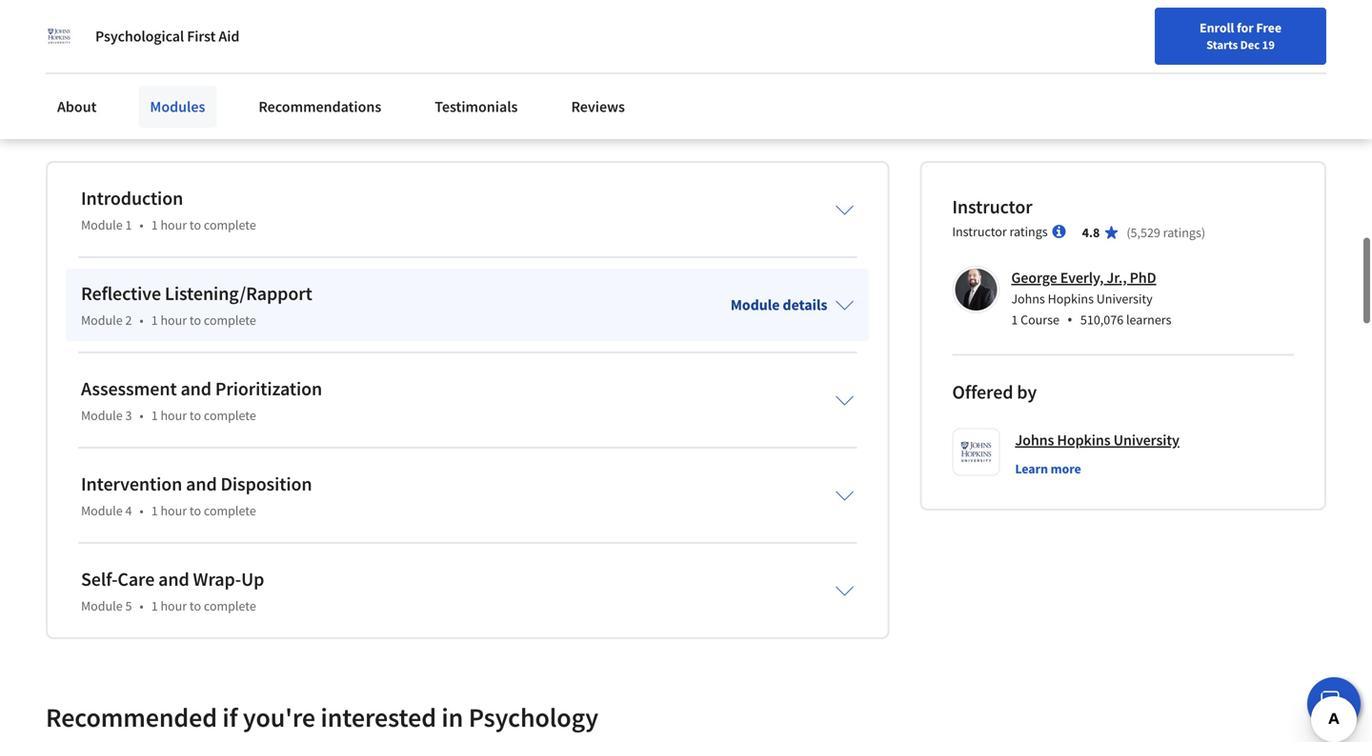 Task type: describe. For each thing, give the bounding box(es) containing it.
disposition
[[221, 473, 312, 496]]

prioritization
[[215, 377, 322, 401]]

psychology
[[469, 701, 599, 735]]

hour inside 'assessment  and prioritization module 3 • 1 hour to complete'
[[161, 407, 187, 424]]

aid
[[219, 27, 240, 46]]

dec
[[1241, 37, 1260, 52]]

hour inside self-care and wrap-up module 5 • 1 hour to complete
[[161, 598, 187, 615]]

recommendations link
[[247, 86, 393, 128]]

module left details
[[731, 296, 780, 315]]

read
[[46, 111, 79, 129]]

( 5,529 ratings )
[[1127, 224, 1206, 241]]

johns hopkins university
[[1016, 431, 1180, 450]]

modules
[[150, 97, 205, 116]]

complete inside 'introduction module 1 • 1 hour to complete'
[[204, 217, 256, 234]]

recommendations
[[259, 97, 382, 116]]

module inside self-care and wrap-up module 5 • 1 hour to complete
[[81, 598, 123, 615]]

1 horizontal spatial ratings
[[1164, 224, 1202, 241]]

4
[[125, 503, 132, 520]]

hour inside 'introduction module 1 • 1 hour to complete'
[[161, 217, 187, 234]]

testimonials link
[[424, 86, 529, 128]]

1 inside reflective listening/rapport module 2 • 1 hour to complete
[[151, 312, 158, 329]]

and inside self-care and wrap-up module 5 • 1 hour to complete
[[158, 568, 189, 592]]

0 horizontal spatial ratings
[[1010, 223, 1048, 240]]

and for assessment
[[181, 377, 212, 401]]

module inside 'assessment  and prioritization module 3 • 1 hour to complete'
[[81, 407, 123, 424]]

george everly, jr., phd image
[[956, 269, 997, 311]]

module details
[[731, 296, 828, 315]]

3
[[125, 407, 132, 424]]

learn more button
[[1016, 460, 1082, 479]]

• inside intervention and disposition module 4 • 1 hour to complete
[[140, 503, 144, 520]]

about link
[[46, 86, 108, 128]]

modules link
[[139, 86, 217, 128]]

1 inside the george everly, jr., phd johns hopkins university 1 course • 510,076 learners
[[1012, 311, 1018, 329]]

1 inside 'assessment  and prioritization module 3 • 1 hour to complete'
[[151, 407, 158, 424]]

learn
[[1016, 461, 1049, 478]]

less
[[82, 111, 108, 129]]

hour inside reflective listening/rapport module 2 • 1 hour to complete
[[161, 312, 187, 329]]

reflective listening/rapport module 2 • 1 hour to complete
[[81, 282, 312, 329]]

psychological
[[95, 27, 184, 46]]

testimonials
[[435, 97, 518, 116]]

module inside 'introduction module 1 • 1 hour to complete'
[[81, 217, 123, 234]]

to inside self-care and wrap-up module 5 • 1 hour to complete
[[190, 598, 201, 615]]

• inside reflective listening/rapport module 2 • 1 hour to complete
[[140, 312, 144, 329]]

reviews link
[[560, 86, 637, 128]]

for
[[1237, 19, 1254, 36]]

(
[[1127, 224, 1131, 241]]

instructor for instructor ratings
[[953, 223, 1007, 240]]

about
[[57, 97, 97, 116]]

module inside reflective listening/rapport module 2 • 1 hour to complete
[[81, 312, 123, 329]]

complete inside intervention and disposition module 4 • 1 hour to complete
[[204, 503, 256, 520]]

• inside 'introduction module 1 • 1 hour to complete'
[[140, 217, 144, 234]]

enroll for free starts dec 19
[[1200, 19, 1282, 52]]

hopkins inside the george everly, jr., phd johns hopkins university 1 course • 510,076 learners
[[1048, 290, 1094, 308]]



Task type: vqa. For each thing, say whether or not it's contained in the screenshot.
the top 8
no



Task type: locate. For each thing, give the bounding box(es) containing it.
hour right 3
[[161, 407, 187, 424]]

• right 5
[[140, 598, 144, 615]]

module inside intervention and disposition module 4 • 1 hour to complete
[[81, 503, 123, 520]]

0 vertical spatial instructor
[[953, 195, 1033, 219]]

introduction module 1 • 1 hour to complete
[[81, 187, 256, 234]]

ratings right '5,529'
[[1164, 224, 1202, 241]]

4.8
[[1083, 224, 1100, 241]]

george everly, jr., phd johns hopkins university 1 course • 510,076 learners
[[1012, 269, 1172, 330]]

complete down the disposition
[[204, 503, 256, 520]]

to inside reflective listening/rapport module 2 • 1 hour to complete
[[190, 312, 201, 329]]

3 to from the top
[[190, 407, 201, 424]]

• right 4
[[140, 503, 144, 520]]

hopkins
[[1048, 290, 1094, 308], [1058, 431, 1111, 450]]

you're
[[243, 701, 316, 735]]

module down introduction
[[81, 217, 123, 234]]

jr.,
[[1107, 269, 1127, 288]]

1 vertical spatial and
[[186, 473, 217, 496]]

1 vertical spatial instructor
[[953, 223, 1007, 240]]

george
[[1012, 269, 1058, 288]]

assessment  and prioritization module 3 • 1 hour to complete
[[81, 377, 322, 424]]

1
[[125, 217, 132, 234], [151, 217, 158, 234], [1012, 311, 1018, 329], [151, 312, 158, 329], [151, 407, 158, 424], [151, 503, 158, 520], [151, 598, 158, 615]]

1 instructor from the top
[[953, 195, 1033, 219]]

module left "2"
[[81, 312, 123, 329]]

complete down wrap-
[[204, 598, 256, 615]]

1 to from the top
[[190, 217, 201, 234]]

to
[[190, 217, 201, 234], [190, 312, 201, 329], [190, 407, 201, 424], [190, 503, 201, 520], [190, 598, 201, 615]]

read less
[[46, 111, 108, 129]]

1 vertical spatial university
[[1114, 431, 1180, 450]]

in
[[442, 701, 463, 735]]

starts
[[1207, 37, 1239, 52]]

listening/rapport
[[165, 282, 312, 306]]

2 instructor from the top
[[953, 223, 1007, 240]]

• right course
[[1068, 310, 1073, 330]]

intervention and disposition module 4 • 1 hour to complete
[[81, 473, 312, 520]]

and right assessment
[[181, 377, 212, 401]]

to inside 'assessment  and prioritization module 3 • 1 hour to complete'
[[190, 407, 201, 424]]

complete
[[204, 217, 256, 234], [204, 312, 256, 329], [204, 407, 256, 424], [204, 503, 256, 520], [204, 598, 256, 615]]

course
[[1021, 311, 1060, 329]]

and inside 'assessment  and prioritization module 3 • 1 hour to complete'
[[181, 377, 212, 401]]

care
[[118, 568, 155, 592]]

and
[[181, 377, 212, 401], [186, 473, 217, 496], [158, 568, 189, 592]]

if
[[222, 701, 238, 735]]

to up reflective listening/rapport module 2 • 1 hour to complete at the left of the page
[[190, 217, 201, 234]]

5 to from the top
[[190, 598, 201, 615]]

0 vertical spatial and
[[181, 377, 212, 401]]

complete up listening/rapport
[[204, 217, 256, 234]]

hopkins up more in the bottom of the page
[[1058, 431, 1111, 450]]

more
[[1051, 461, 1082, 478]]

menu item
[[1027, 19, 1150, 81]]

hour right 5
[[161, 598, 187, 615]]

instructor
[[953, 195, 1033, 219], [953, 223, 1007, 240]]

1 complete from the top
[[204, 217, 256, 234]]

johns down george
[[1012, 290, 1046, 308]]

to right 4
[[190, 503, 201, 520]]

first
[[187, 27, 216, 46]]

coursera image
[[23, 15, 144, 46]]

4 hour from the top
[[161, 503, 187, 520]]

enroll
[[1200, 19, 1235, 36]]

3 hour from the top
[[161, 407, 187, 424]]

hopkins down everly,
[[1048, 290, 1094, 308]]

offered
[[953, 381, 1014, 404]]

wrap-
[[193, 568, 241, 592]]

)
[[1202, 224, 1206, 241]]

johns
[[1012, 290, 1046, 308], [1016, 431, 1055, 450]]

3 complete from the top
[[204, 407, 256, 424]]

university
[[1097, 290, 1153, 308], [1114, 431, 1180, 450]]

everly,
[[1061, 269, 1104, 288]]

5,529
[[1131, 224, 1161, 241]]

johns hopkins university link
[[1016, 429, 1180, 452]]

to right 3
[[190, 407, 201, 424]]

instructor ratings
[[953, 223, 1048, 240]]

learners
[[1127, 311, 1172, 329]]

2 vertical spatial and
[[158, 568, 189, 592]]

1 hour from the top
[[161, 217, 187, 234]]

self-care and wrap-up module 5 • 1 hour to complete
[[81, 568, 264, 615]]

• inside self-care and wrap-up module 5 • 1 hour to complete
[[140, 598, 144, 615]]

introduction
[[81, 187, 183, 210]]

• right 3
[[140, 407, 144, 424]]

learn more
[[1016, 461, 1082, 478]]

hour right "2"
[[161, 312, 187, 329]]

complete inside reflective listening/rapport module 2 • 1 hour to complete
[[204, 312, 256, 329]]

•
[[140, 217, 144, 234], [1068, 310, 1073, 330], [140, 312, 144, 329], [140, 407, 144, 424], [140, 503, 144, 520], [140, 598, 144, 615]]

and inside intervention and disposition module 4 • 1 hour to complete
[[186, 473, 217, 496]]

1 vertical spatial hopkins
[[1058, 431, 1111, 450]]

read less button
[[46, 110, 108, 130]]

recommended if you're interested in psychology
[[46, 701, 599, 735]]

• down introduction
[[140, 217, 144, 234]]

university inside the george everly, jr., phd johns hopkins university 1 course • 510,076 learners
[[1097, 290, 1153, 308]]

module left 4
[[81, 503, 123, 520]]

• inside 'assessment  and prioritization module 3 • 1 hour to complete'
[[140, 407, 144, 424]]

510,076
[[1081, 311, 1124, 329]]

ratings up george
[[1010, 223, 1048, 240]]

recommended
[[46, 701, 217, 735]]

free
[[1257, 19, 1282, 36]]

instructor up george everly, jr., phd image
[[953, 223, 1007, 240]]

ratings
[[1010, 223, 1048, 240], [1164, 224, 1202, 241]]

intervention
[[81, 473, 182, 496]]

psychological first aid
[[95, 27, 240, 46]]

assessment
[[81, 377, 177, 401]]

reviews
[[571, 97, 625, 116]]

johns hopkins university image
[[46, 23, 72, 50]]

and for intervention
[[186, 473, 217, 496]]

module
[[81, 217, 123, 234], [731, 296, 780, 315], [81, 312, 123, 329], [81, 407, 123, 424], [81, 503, 123, 520], [81, 598, 123, 615]]

details
[[783, 296, 828, 315]]

to down listening/rapport
[[190, 312, 201, 329]]

module left 3
[[81, 407, 123, 424]]

complete inside self-care and wrap-up module 5 • 1 hour to complete
[[204, 598, 256, 615]]

by
[[1017, 381, 1037, 404]]

5
[[125, 598, 132, 615]]

0 vertical spatial hopkins
[[1048, 290, 1094, 308]]

2 hour from the top
[[161, 312, 187, 329]]

• inside the george everly, jr., phd johns hopkins university 1 course • 510,076 learners
[[1068, 310, 1073, 330]]

2 complete from the top
[[204, 312, 256, 329]]

hour
[[161, 217, 187, 234], [161, 312, 187, 329], [161, 407, 187, 424], [161, 503, 187, 520], [161, 598, 187, 615]]

4 to from the top
[[190, 503, 201, 520]]

to inside intervention and disposition module 4 • 1 hour to complete
[[190, 503, 201, 520]]

0 vertical spatial university
[[1097, 290, 1153, 308]]

hour inside intervention and disposition module 4 • 1 hour to complete
[[161, 503, 187, 520]]

4 complete from the top
[[204, 503, 256, 520]]

phd
[[1130, 269, 1157, 288]]

instructor for instructor
[[953, 195, 1033, 219]]

5 complete from the top
[[204, 598, 256, 615]]

19
[[1263, 37, 1275, 52]]

2 to from the top
[[190, 312, 201, 329]]

module left 5
[[81, 598, 123, 615]]

to down wrap-
[[190, 598, 201, 615]]

chat with us image
[[1319, 689, 1350, 720]]

offered by
[[953, 381, 1037, 404]]

1 inside self-care and wrap-up module 5 • 1 hour to complete
[[151, 598, 158, 615]]

5 hour from the top
[[161, 598, 187, 615]]

1 inside intervention and disposition module 4 • 1 hour to complete
[[151, 503, 158, 520]]

instructor up instructor ratings
[[953, 195, 1033, 219]]

johns inside the george everly, jr., phd johns hopkins university 1 course • 510,076 learners
[[1012, 290, 1046, 308]]

george everly, jr., phd link
[[1012, 269, 1157, 288]]

1 vertical spatial johns
[[1016, 431, 1055, 450]]

• right "2"
[[140, 312, 144, 329]]

0 vertical spatial johns
[[1012, 290, 1046, 308]]

self-
[[81, 568, 118, 592]]

to inside 'introduction module 1 • 1 hour to complete'
[[190, 217, 201, 234]]

complete inside 'assessment  and prioritization module 3 • 1 hour to complete'
[[204, 407, 256, 424]]

complete down "prioritization" at the bottom left of page
[[204, 407, 256, 424]]

and right care
[[158, 568, 189, 592]]

and left the disposition
[[186, 473, 217, 496]]

johns up learn
[[1016, 431, 1055, 450]]

complete down listening/rapport
[[204, 312, 256, 329]]

hour down introduction
[[161, 217, 187, 234]]

2
[[125, 312, 132, 329]]

hour right 4
[[161, 503, 187, 520]]

reflective
[[81, 282, 161, 306]]

up
[[241, 568, 264, 592]]

interested
[[321, 701, 437, 735]]



